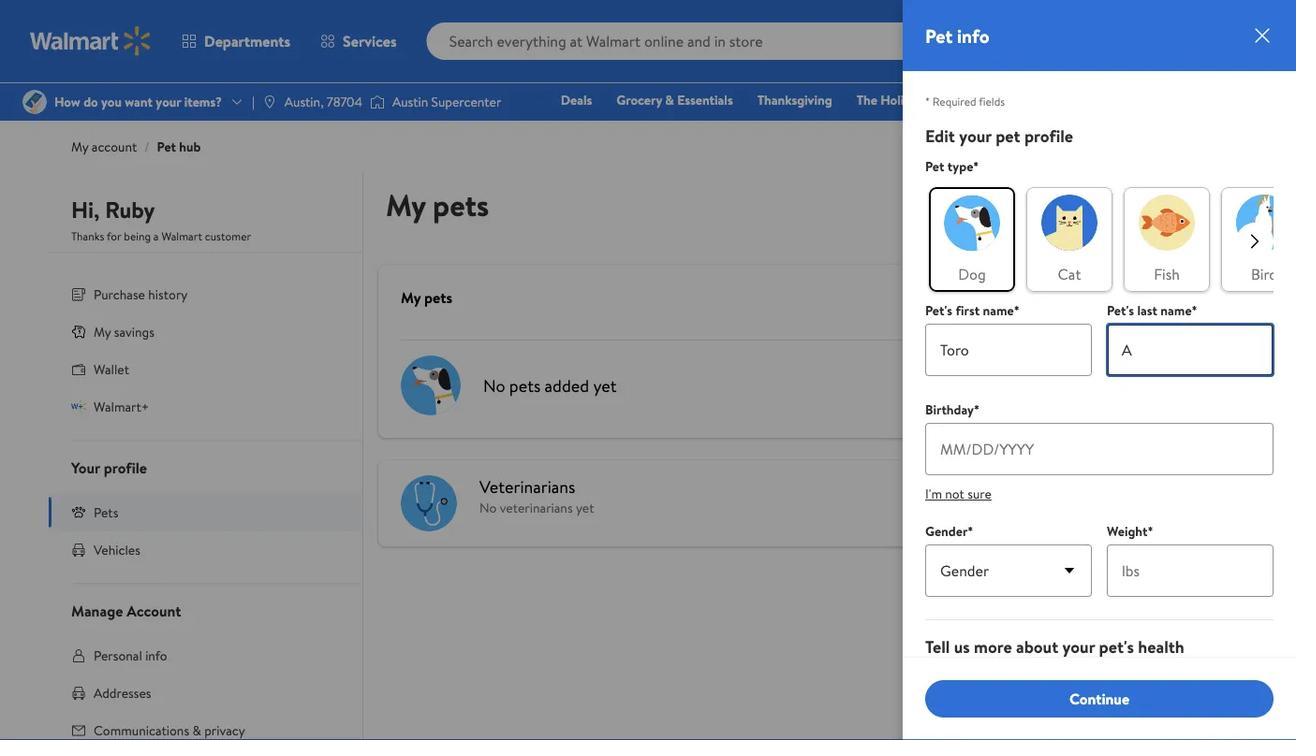 Task type: locate. For each thing, give the bounding box(es) containing it.
0 vertical spatial icon image
[[71, 324, 86, 339]]

yet right 'veterinarians' in the bottom of the page
[[576, 499, 594, 518]]

pet left type*
[[926, 157, 945, 176]]

$19.14
[[1238, 47, 1261, 59]]

health
[[1138, 636, 1185, 660]]

2 vertical spatial pets
[[509, 374, 541, 398]]

icon image for walmart+
[[71, 399, 86, 414]]

no inside veterinarians no veterinarians yet
[[480, 499, 497, 518]]

addresses
[[94, 684, 151, 703]]

not
[[945, 485, 965, 503]]

ruby
[[105, 194, 155, 226]]

pet info dialog
[[903, 0, 1296, 741]]

1 vertical spatial pet
[[157, 138, 176, 156]]

0 vertical spatial profile
[[1025, 125, 1073, 148]]

pet's for pet's first name*
[[926, 302, 953, 320]]

pets
[[433, 184, 489, 226], [424, 288, 453, 308], [509, 374, 541, 398]]

0 horizontal spatial name*
[[983, 302, 1020, 320]]

Pet's last name* text field
[[1107, 324, 1274, 377]]

info for personal info
[[145, 647, 167, 665]]

0 vertical spatial info
[[957, 22, 990, 49]]

no
[[483, 374, 505, 398], [480, 499, 497, 518]]

continue
[[1070, 689, 1130, 710]]

veterinarians
[[500, 499, 573, 518]]

no left "added"
[[483, 374, 505, 398]]

icon image for pets
[[71, 505, 86, 520]]

bird image image
[[1236, 195, 1293, 251]]

about
[[1016, 636, 1059, 660]]

pet for pet info
[[926, 22, 953, 49]]

name* right "last"
[[1161, 302, 1198, 320]]

hub
[[179, 138, 201, 156]]

& right grocery
[[665, 91, 674, 109]]

pet's first name*
[[926, 302, 1020, 320]]

your
[[959, 125, 992, 148], [1063, 636, 1095, 660]]

1 vertical spatial profile
[[104, 458, 147, 478]]

grocery & essentials link
[[608, 90, 742, 110]]

0 vertical spatial pets
[[433, 184, 489, 226]]

1 vertical spatial icon image
[[71, 399, 86, 414]]

pet's
[[926, 302, 953, 320], [1107, 302, 1134, 320]]

icon image left 'pets'
[[71, 505, 86, 520]]

1 horizontal spatial &
[[665, 91, 674, 109]]

profile right the your
[[104, 458, 147, 478]]

2 vertical spatial icon image
[[71, 505, 86, 520]]

pets link
[[49, 494, 363, 532]]

thanksgiving link
[[749, 90, 841, 110]]

0 horizontal spatial info
[[145, 647, 167, 665]]

1 horizontal spatial name*
[[1161, 302, 1198, 320]]

name* right first
[[983, 302, 1020, 320]]

2 icon image from the top
[[71, 399, 86, 414]]

for
[[107, 229, 121, 244]]

personal info
[[94, 647, 167, 665]]

added
[[545, 374, 589, 398]]

next slide for pettypescroller list image
[[1236, 223, 1274, 260]]

savings
[[114, 323, 154, 341]]

gender*
[[926, 523, 974, 541]]

0 horizontal spatial &
[[192, 722, 201, 740]]

& left privacy
[[192, 722, 201, 740]]

privacy
[[204, 722, 245, 740]]

pets
[[94, 503, 118, 522]]

thanksgiving
[[758, 91, 832, 109]]

gift finder fashion
[[980, 91, 1043, 135]]

pet right /
[[157, 138, 176, 156]]

your left pet's
[[1063, 636, 1095, 660]]

pet type*
[[926, 157, 979, 176]]

dog
[[959, 264, 986, 284]]

profile right pet
[[1025, 125, 1073, 148]]

icon image left the my savings at the left top
[[71, 324, 86, 339]]

wallet
[[94, 360, 129, 378]]

i'm not sure
[[926, 485, 992, 503]]

0 vertical spatial yet
[[593, 374, 617, 398]]

2 pet's from the left
[[1107, 302, 1134, 320]]

icon image inside pets link
[[71, 505, 86, 520]]

0 horizontal spatial your
[[959, 125, 992, 148]]

pet inside pet type* group
[[926, 157, 945, 176]]

dog image image
[[944, 195, 1000, 252]]

Walmart Site-Wide search field
[[427, 22, 980, 60]]

info inside dialog
[[957, 22, 990, 49]]

1 horizontal spatial your
[[1063, 636, 1095, 660]]

my savings link
[[49, 313, 363, 351]]

info up * required fields at the top
[[957, 22, 990, 49]]

bird
[[1251, 264, 1278, 285]]

communications & privacy
[[94, 722, 245, 740]]

pet type* group
[[926, 155, 1296, 300]]

info right personal
[[145, 647, 167, 665]]

3 icon image from the top
[[71, 505, 86, 520]]

fields
[[979, 94, 1005, 110]]

purchase history link
[[49, 276, 363, 313]]

info
[[957, 22, 990, 49], [145, 647, 167, 665]]

1 vertical spatial yet
[[576, 499, 594, 518]]

1 icon image from the top
[[71, 324, 86, 339]]

0 vertical spatial your
[[959, 125, 992, 148]]

the
[[857, 91, 878, 109]]

gift finder link
[[972, 90, 1052, 110]]

communications
[[94, 722, 189, 740]]

cat button
[[1027, 187, 1113, 292]]

& for grocery
[[665, 91, 674, 109]]

customer
[[205, 229, 251, 244]]

name* for pet's first name*
[[983, 302, 1020, 320]]

i'm not sure button
[[926, 485, 992, 521]]

pet
[[926, 22, 953, 49], [157, 138, 176, 156], [926, 157, 945, 176]]

name* for pet's last name*
[[1161, 302, 1198, 320]]

my savings
[[94, 323, 154, 341]]

icon image inside the walmart+ link
[[71, 399, 86, 414]]

Search search field
[[427, 22, 980, 60]]

1 horizontal spatial pet's
[[1107, 302, 1134, 320]]

pet up shop
[[926, 22, 953, 49]]

grocery
[[617, 91, 662, 109]]

walmart
[[161, 229, 202, 244]]

icon image
[[71, 324, 86, 339], [71, 399, 86, 414], [71, 505, 86, 520]]

6
[[1254, 21, 1260, 37]]

1 vertical spatial info
[[145, 647, 167, 665]]

1 horizontal spatial profile
[[1025, 125, 1073, 148]]

name*
[[983, 302, 1020, 320], [1161, 302, 1198, 320]]

yet right "added"
[[593, 374, 617, 398]]

pet
[[996, 125, 1021, 148]]

manage account
[[71, 601, 181, 622]]

sure
[[968, 485, 992, 503]]

1 vertical spatial pets
[[424, 288, 453, 308]]

1 horizontal spatial info
[[957, 22, 990, 49]]

1 vertical spatial no
[[480, 499, 497, 518]]

Birthday* text field
[[926, 423, 1274, 476]]

* required fields
[[926, 94, 1005, 110]]

edit
[[926, 125, 955, 148]]

no left 'veterinarians' in the bottom of the page
[[480, 499, 497, 518]]

last
[[1138, 302, 1158, 320]]

2 name* from the left
[[1161, 302, 1198, 320]]

pet's left first
[[926, 302, 953, 320]]

1 pet's from the left
[[926, 302, 953, 320]]

1 vertical spatial &
[[192, 722, 201, 740]]

profile inside 'pet info' dialog
[[1025, 125, 1073, 148]]

0 horizontal spatial profile
[[104, 458, 147, 478]]

pet hub link
[[157, 138, 201, 156]]

icon image inside my savings link
[[71, 324, 86, 339]]

your up type*
[[959, 125, 992, 148]]

type*
[[948, 157, 979, 176]]

walmart+ link
[[49, 388, 363, 426]]

bird button
[[1222, 187, 1296, 292]]

icon image left walmart+
[[71, 399, 86, 414]]

pet for pet type*
[[926, 157, 945, 176]]

1 name* from the left
[[983, 302, 1020, 320]]

yet
[[593, 374, 617, 398], [576, 499, 594, 518]]

yet inside veterinarians no veterinarians yet
[[576, 499, 594, 518]]

0 horizontal spatial pet's
[[926, 302, 953, 320]]

0 vertical spatial &
[[665, 91, 674, 109]]

registry
[[1050, 117, 1098, 135]]

deals link
[[552, 90, 601, 110]]

the holiday shop link
[[848, 90, 964, 110]]

gift
[[980, 91, 1003, 109]]

2 vertical spatial pet
[[926, 157, 945, 176]]

birthday*
[[926, 401, 980, 419]]

i'm
[[926, 485, 942, 503]]

0 vertical spatial pet
[[926, 22, 953, 49]]

pet's left "last"
[[1107, 302, 1134, 320]]

*
[[926, 94, 930, 110]]



Task type: describe. For each thing, give the bounding box(es) containing it.
grocery & essentials
[[617, 91, 733, 109]]

the holiday shop
[[857, 91, 956, 109]]

continue button
[[926, 681, 1274, 718]]

add
[[1187, 293, 1210, 311]]

walmart+
[[94, 398, 149, 416]]

Pet's first name* text field
[[926, 324, 1092, 377]]

0 vertical spatial my pets
[[386, 184, 489, 226]]

account
[[127, 601, 181, 622]]

us
[[954, 636, 970, 660]]

fashion
[[982, 117, 1025, 135]]

more
[[974, 636, 1012, 660]]

0 vertical spatial no
[[483, 374, 505, 398]]

history
[[148, 285, 188, 304]]

veterinarians no veterinarians yet
[[480, 476, 594, 518]]

dismiss image
[[1251, 24, 1274, 47]]

thanks
[[71, 229, 104, 244]]

communications & privacy link
[[49, 712, 363, 741]]

cat
[[1058, 264, 1081, 285]]

your profile
[[71, 458, 147, 478]]

1 vertical spatial my pets
[[401, 288, 453, 308]]

being
[[124, 229, 151, 244]]

edit your pet profile
[[926, 125, 1073, 148]]

no pets added yet
[[483, 374, 617, 398]]

pet's last name*
[[1107, 302, 1198, 320]]

shop
[[927, 91, 956, 109]]

dog button
[[929, 187, 1015, 292]]

1 vertical spatial your
[[1063, 636, 1095, 660]]

hi, ruby link
[[71, 194, 155, 233]]

yet for no pets added yet
[[593, 374, 617, 398]]

manage
[[71, 601, 123, 622]]

fish button
[[1124, 187, 1210, 292]]

fish
[[1154, 264, 1180, 285]]

vet photo image
[[401, 476, 457, 532]]

veterinarians
[[480, 476, 575, 499]]

purchase
[[94, 285, 145, 304]]

Weight* text field
[[1107, 545, 1274, 598]]

personal
[[94, 647, 142, 665]]

add button
[[1187, 288, 1210, 318]]

registry link
[[1041, 116, 1106, 136]]

required
[[933, 94, 977, 110]]

/
[[144, 138, 149, 156]]

deals
[[561, 91, 592, 109]]

wallet link
[[49, 351, 363, 388]]

first
[[956, 302, 980, 320]]

pet's for pet's last name*
[[1107, 302, 1134, 320]]

cat image image
[[1042, 195, 1098, 251]]

pet info
[[926, 22, 990, 49]]

pet's
[[1099, 636, 1134, 660]]

tell
[[926, 636, 950, 660]]

fashion link
[[974, 116, 1034, 136]]

my account link
[[71, 138, 137, 156]]

a
[[153, 229, 159, 244]]

yet for veterinarians no veterinarians yet
[[576, 499, 594, 518]]

personal info link
[[49, 637, 363, 675]]

vehicles link
[[49, 532, 363, 569]]

essentials
[[677, 91, 733, 109]]

walmart image
[[30, 26, 152, 56]]

fish image image
[[1139, 195, 1195, 251]]

& for communications
[[192, 722, 201, 740]]

my account / pet hub
[[71, 138, 201, 156]]

holiday
[[881, 91, 924, 109]]

hi,
[[71, 194, 100, 226]]

tell us more about your pet's health
[[926, 636, 1185, 660]]

account
[[92, 138, 137, 156]]

info for pet info
[[957, 22, 990, 49]]

addresses link
[[49, 675, 363, 712]]

hi, ruby thanks for being a walmart customer
[[71, 194, 251, 244]]

vehicles
[[94, 541, 140, 559]]

icon image for my savings
[[71, 324, 86, 339]]

finder
[[1006, 91, 1043, 109]]



Task type: vqa. For each thing, say whether or not it's contained in the screenshot.
the bottom info
yes



